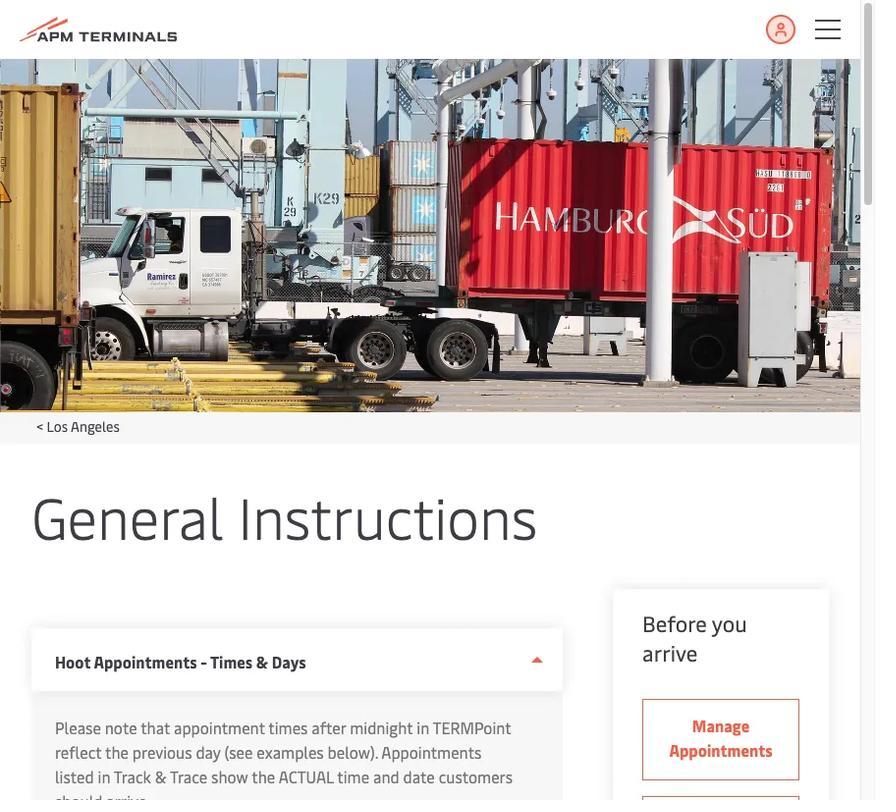 Task type: vqa. For each thing, say whether or not it's contained in the screenshot.
top '&'
yes



Task type: describe. For each thing, give the bounding box(es) containing it.
1 vertical spatial in
[[98, 766, 110, 788]]

general
[[31, 478, 224, 555]]

hoot appointments - times & days
[[55, 651, 306, 673]]

& inside hoot appointments - times & days dropdown button
[[256, 651, 268, 673]]

termpoint
[[433, 717, 511, 739]]

day
[[196, 742, 221, 763]]

angeles
[[71, 418, 120, 436]]

customers
[[439, 766, 513, 788]]

& inside please note that appointment times after midnight in termpoint reflect the previous day (see examples below). appointments listed in track & trace show the actual time and date customers should arrive.
[[155, 766, 167, 788]]

hoot appointments - times & days button
[[31, 629, 563, 692]]

and
[[373, 766, 400, 788]]

listed
[[55, 766, 94, 788]]

you
[[712, 609, 747, 639]]

hoot
[[55, 651, 91, 673]]

0 vertical spatial in
[[417, 717, 430, 739]]

appointments for hoot
[[94, 651, 197, 673]]

arrive.
[[106, 791, 150, 801]]

general instructions
[[31, 478, 538, 555]]

below).
[[328, 742, 378, 763]]

instructions
[[238, 478, 538, 555]]

los angeles link
[[47, 418, 120, 436]]

time
[[337, 766, 370, 788]]

please
[[55, 717, 101, 739]]

note
[[105, 717, 137, 739]]

actual
[[279, 766, 334, 788]]

previous
[[132, 742, 192, 763]]

after
[[312, 717, 346, 739]]

appointment
[[174, 717, 265, 739]]



Task type: locate. For each thing, give the bounding box(es) containing it.
2 horizontal spatial appointments
[[670, 740, 773, 762]]

(see
[[225, 742, 253, 763]]

midnight
[[350, 717, 413, 739]]

los
[[47, 418, 68, 436]]

in left track
[[98, 766, 110, 788]]

should
[[55, 791, 103, 801]]

please note that appointment times after midnight in termpoint reflect the previous day (see examples below). appointments listed in track & trace show the actual time and date customers should arrive.
[[55, 717, 513, 801]]

manage appointments link
[[643, 700, 800, 781]]

that
[[141, 717, 170, 739]]

appointments inside please note that appointment times after midnight in termpoint reflect the previous day (see examples below). appointments listed in track & trace show the actual time and date customers should arrive.
[[382, 742, 482, 763]]

the down note
[[105, 742, 129, 763]]

& down previous in the bottom of the page
[[155, 766, 167, 788]]

in right midnight
[[417, 717, 430, 739]]

1 horizontal spatial appointments
[[382, 742, 482, 763]]

& left days
[[256, 651, 268, 673]]

arrive
[[643, 639, 698, 668]]

1 horizontal spatial the
[[252, 766, 275, 788]]

before
[[643, 609, 707, 639]]

0 horizontal spatial &
[[155, 766, 167, 788]]

the right show
[[252, 766, 275, 788]]

date
[[403, 766, 435, 788]]

manage
[[693, 715, 750, 737]]

0 horizontal spatial the
[[105, 742, 129, 763]]

before you arrive
[[643, 609, 747, 668]]

1 horizontal spatial &
[[256, 651, 268, 673]]

1 vertical spatial &
[[155, 766, 167, 788]]

times
[[269, 717, 308, 739]]

reflect
[[55, 742, 102, 763]]

0 vertical spatial the
[[105, 742, 129, 763]]

1 vertical spatial the
[[252, 766, 275, 788]]

trace
[[170, 766, 208, 788]]

driver information image
[[0, 59, 861, 413]]

0 horizontal spatial in
[[98, 766, 110, 788]]

show
[[211, 766, 248, 788]]

examples
[[257, 742, 324, 763]]

0 vertical spatial &
[[256, 651, 268, 673]]

appointments down manage
[[670, 740, 773, 762]]

track
[[114, 766, 151, 788]]

<
[[36, 418, 43, 436]]

in
[[417, 717, 430, 739], [98, 766, 110, 788]]

appointments up date
[[382, 742, 482, 763]]

-
[[201, 651, 207, 673]]

manage appointments
[[670, 715, 773, 762]]

times
[[210, 651, 253, 673]]

1 horizontal spatial in
[[417, 717, 430, 739]]

days
[[272, 651, 306, 673]]

0 horizontal spatial appointments
[[94, 651, 197, 673]]

appointments left -
[[94, 651, 197, 673]]

< los angeles
[[36, 418, 120, 436]]

&
[[256, 651, 268, 673], [155, 766, 167, 788]]

appointments
[[94, 651, 197, 673], [670, 740, 773, 762], [382, 742, 482, 763]]

appointments for manage
[[670, 740, 773, 762]]

appointments inside dropdown button
[[94, 651, 197, 673]]

the
[[105, 742, 129, 763], [252, 766, 275, 788]]



